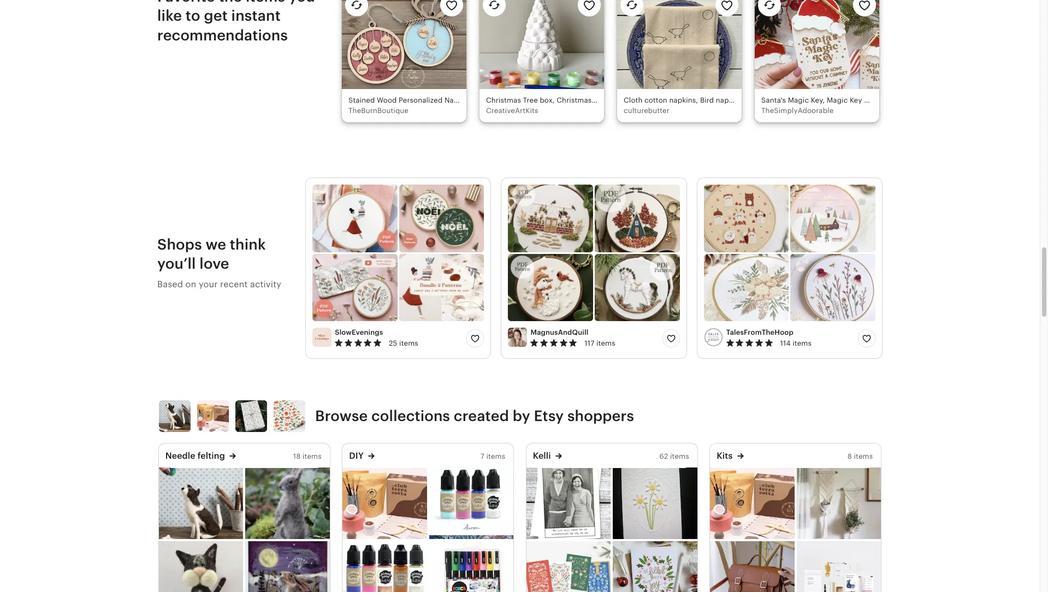 Task type: locate. For each thing, give the bounding box(es) containing it.
favorite the items you like to get instant recommendations
[[157, 0, 315, 43]]

0 vertical spatial to
[[186, 7, 200, 24]]

browse
[[315, 408, 368, 424]]

the hoppit - rabbit needle felting kit image
[[245, 467, 330, 539]]

1 ornament, from the left
[[467, 96, 504, 105]]

personalized right 'sack'
[[1008, 96, 1048, 105]]

to inside favorite the items you like to get instant recommendations
[[186, 7, 200, 24]]

1 adult clay kit | start pottery at home | perfect gift for a mindful activity image from the left
[[343, 467, 427, 539]]

items right '25'
[[399, 339, 418, 348]]

stained wood personalized name ornament, christmas gift 2023, kids, customize gifts for her, children, pets, our family tree, keepsake dated image
[[342, 0, 466, 89]]

items for 117 items
[[596, 339, 615, 348]]

18 items
[[293, 452, 322, 460]]

key,
[[811, 96, 825, 105]]

1 horizontal spatial adult clay kit | start pottery at home | perfect gift for a mindful activity image
[[710, 467, 794, 539]]

to down favorite at the top left of the page
[[186, 7, 200, 24]]

personalized
[[399, 96, 443, 105], [1008, 96, 1048, 105]]

items
[[246, 0, 285, 5], [399, 339, 418, 348], [596, 339, 615, 348], [793, 339, 812, 348], [303, 452, 322, 460], [486, 452, 505, 460], [670, 452, 689, 460], [854, 452, 873, 460]]

pottery right tree
[[609, 96, 635, 105]]

25 items
[[389, 339, 418, 348]]

needle
[[165, 450, 195, 461]]

2 adult clay kit | start pottery at home | perfect gift for a mindful activity image from the left
[[710, 467, 794, 539]]

set
[[747, 96, 758, 105]]

personalized right wood at the left top of the page
[[399, 96, 443, 105]]

2 pottery from the left
[[711, 96, 736, 105]]

2 horizontal spatial ornament,
[[969, 96, 1006, 105]]

diy
[[349, 450, 364, 461]]

napkins,
[[669, 96, 698, 105], [716, 96, 745, 105], [775, 96, 804, 105], [940, 96, 969, 105], [1008, 96, 1037, 105]]

62 items
[[660, 452, 689, 460]]

collections
[[371, 408, 450, 424]]

christmas
[[486, 96, 521, 105], [506, 96, 541, 105], [557, 96, 592, 105], [782, 96, 816, 105], [932, 96, 967, 105]]

3 christmas from the left
[[557, 96, 592, 105]]

bird
[[700, 96, 714, 105]]

2 napkins, from the left
[[716, 96, 745, 105]]

flour
[[971, 96, 989, 105]]

2 christmas from the left
[[506, 96, 541, 105]]

items for 62 items
[[670, 452, 689, 460]]

5 christmas from the left
[[932, 96, 967, 105]]

kits
[[717, 450, 733, 461]]

0 horizontal spatial to
[[186, 7, 200, 24]]

recommendations
[[157, 26, 288, 43]]

adult clay kit | start pottery at home | perfect gift for a mindful activity image
[[343, 467, 427, 539], [710, 467, 794, 539]]

needle felting
[[165, 450, 225, 461]]

shoppers
[[567, 408, 634, 424]]

0 horizontal spatial personalized
[[399, 96, 443, 105]]

cloth cotton napkins, bird napkins, set of 2 napkins, rustic kitchen table decor, farmhouse napkins, flour sack napkins, ha culturebutter
[[624, 96, 1048, 114]]

7 items
[[480, 452, 505, 460]]

magnusandquill
[[531, 328, 588, 337]]

personalized inside stained wood personalized name ornament, christmas gift 2023, kids, customize gifts for her, children, pets, our family tree, keepsake dated theburnboutique
[[399, 96, 443, 105]]

at
[[680, 96, 687, 105]]

we
[[206, 236, 226, 253]]

diy macrame plant hanger kit, diy macrame kit, plant hanger kit, macrame kit image
[[797, 467, 881, 539]]

1 vertical spatial to
[[876, 96, 883, 105]]

christmas inside santa's magic key, magic key ornament, custom christmas ornament, personalized thesimplyadoorable
[[932, 96, 967, 105]]

ceramics
[[905, 96, 936, 105]]

santa's
[[761, 96, 786, 105]]

kitchen
[[829, 96, 855, 105]]

2
[[769, 96, 773, 105]]

dated
[[828, 96, 848, 105]]

to
[[186, 7, 200, 24], [876, 96, 883, 105]]

0 horizontal spatial adult clay kit | start pottery at home | perfect gift for a mindful activity image
[[343, 467, 427, 539]]

3 ornament, from the left
[[969, 96, 1006, 105]]

items right 114
[[793, 339, 812, 348]]

of
[[760, 96, 767, 105]]

ornament,
[[467, 96, 504, 105], [864, 96, 901, 105], [969, 96, 1006, 105]]

activity
[[250, 279, 281, 289]]

children,
[[682, 96, 714, 105]]

kits,
[[837, 96, 851, 105]]

1 pottery from the left
[[609, 96, 635, 105]]

stained wood personalized name ornament, christmas gift 2023, kids, customize gifts for her, children, pets, our family tree, keepsake dated theburnboutique
[[348, 96, 848, 114]]

sack
[[991, 96, 1006, 105]]

2 personalized from the left
[[1008, 96, 1048, 105]]

1 personalized from the left
[[399, 96, 443, 105]]

117 items
[[585, 339, 615, 348]]

items right 117
[[596, 339, 615, 348]]

name
[[444, 96, 465, 105]]

thesimplyadoorable
[[761, 106, 834, 114]]

aurora patina kit - instant, non-corrosive, permanent to metal, leather, wood, water clean-up, low odor, indoor use, usa - ref g bundle image
[[429, 467, 514, 539]]

uni posca paint markers pc-3m fine nib sets of 8 (assorted colours) image
[[429, 541, 514, 592]]

tree
[[523, 96, 538, 105]]

1 horizontal spatial personalized
[[1008, 96, 1048, 105]]

cloth
[[624, 96, 643, 105]]

to right table
[[876, 96, 883, 105]]

pottery
[[609, 96, 635, 105], [711, 96, 736, 105]]

kit,
[[667, 96, 678, 105]]

gift
[[542, 96, 555, 105]]

1 horizontal spatial to
[[876, 96, 883, 105]]

personalized inside santa's magic key, magic key ornament, custom christmas ornament, personalized thesimplyadoorable
[[1008, 96, 1048, 105]]

114 items
[[780, 339, 812, 348]]

pottery right home
[[711, 96, 736, 105]]

kids,
[[579, 96, 596, 105]]

25
[[389, 339, 397, 348]]

you'll
[[157, 255, 196, 272]]

2 magic from the left
[[827, 96, 848, 105]]

shops
[[157, 236, 202, 253]]

items right 18
[[303, 452, 322, 460]]

117
[[585, 339, 594, 348]]

0 horizontal spatial magic
[[788, 96, 809, 105]]

ornament, inside stained wood personalized name ornament, christmas gift 2023, kids, customize gifts for her, children, pets, our family tree, keepsake dated theburnboutique
[[467, 96, 504, 105]]

0 horizontal spatial ornament,
[[467, 96, 504, 105]]

items for 8 items
[[854, 452, 873, 460]]

items for 25 items
[[399, 339, 418, 348]]

1 horizontal spatial ornament,
[[864, 96, 901, 105]]

items right '8'
[[854, 452, 873, 460]]

like
[[157, 7, 182, 24]]

items right 7
[[486, 452, 505, 460]]

items up instant at the left top of the page
[[246, 0, 285, 5]]

items for 7 items
[[486, 452, 505, 460]]

0 horizontal spatial pottery
[[609, 96, 635, 105]]

be filled with joy, seasonal folded note cards, christmas, stationery, hand drawn, illustration, holiday, notecards, greeting cards image
[[613, 541, 697, 592]]

1 horizontal spatial pottery
[[711, 96, 736, 105]]

items right 62
[[670, 452, 689, 460]]

stained
[[348, 96, 375, 105]]

3 napkins, from the left
[[775, 96, 804, 105]]

1 horizontal spatial magic
[[827, 96, 848, 105]]

black cat needle felt kit ( starter kit) image
[[159, 541, 243, 592]]

based
[[157, 279, 183, 289]]



Task type: describe. For each thing, give the bounding box(es) containing it.
items for 18 items
[[303, 452, 322, 460]]

browse collections created by etsy shoppers
[[315, 408, 634, 424]]

by
[[513, 408, 530, 424]]

cotton
[[644, 96, 667, 105]]

table
[[857, 96, 874, 105]]

felting
[[198, 450, 225, 461]]

the
[[219, 0, 242, 5]]

18
[[293, 452, 301, 460]]

santa&#39;s magic key, magic key ornament, custom christmas ornament, personalized ornament, santa, christmas eve night image
[[755, 0, 879, 89]]

based on your recent activity
[[157, 279, 281, 289]]

8 items
[[847, 452, 873, 460]]

home
[[689, 96, 709, 105]]

craft
[[818, 96, 835, 105]]

think
[[230, 236, 266, 253]]

5 napkins, from the left
[[1008, 96, 1037, 105]]

cloth cotton napkins, bird napkins, set of 2 napkins, rustic kitchen table decor, farmhouse napkins, flour sack napkins, hand towels image
[[617, 0, 742, 89]]

raku patina kit - instant, non-corrosive, permanent to metal, leather, wood, fabric, water clean-up, low odor, indoor use, usa- ref csups011 image
[[343, 541, 427, 592]]

your
[[199, 279, 218, 289]]

1 christmas from the left
[[486, 96, 521, 105]]

you
[[289, 0, 315, 5]]

recent
[[220, 279, 248, 289]]

gifts
[[636, 96, 653, 105]]

christmas tree box, christmas tree pottery painting kit, at home pottery painting kit, christmas craft kits, ready to paint ceramics image
[[480, 0, 604, 89]]

painting
[[637, 96, 665, 105]]

shops we think you'll love
[[157, 236, 266, 272]]

key
[[850, 96, 862, 105]]

diy kintsugi kit, christmas gift, home & craft, kintsugi repair image
[[797, 541, 881, 592]]

box,
[[540, 96, 555, 105]]

1 napkins, from the left
[[669, 96, 698, 105]]

theburnboutique
[[348, 106, 409, 114]]

decor,
[[876, 96, 898, 105]]

1 magic from the left
[[788, 96, 809, 105]]

4 napkins, from the left
[[940, 96, 969, 105]]

custom
[[903, 96, 930, 105]]

creativeartkits
[[486, 106, 538, 114]]

nordic christmas cards, 4-pack, scandinavian holiday image
[[526, 541, 611, 592]]

diy purse craft kit for adults sewing kit project make your own do it yourself handmade bag satchel fashion best gift idea for women + girls image
[[710, 541, 794, 592]]

favorite
[[157, 0, 215, 5]]

wood
[[377, 96, 397, 105]]

114
[[780, 339, 791, 348]]

santa's magic key, magic key ornament, custom christmas ornament, personalized thesimplyadoorable
[[761, 96, 1048, 114]]

to inside christmas tree box, christmas tree pottery painting kit, at home pottery painting kit, christmas craft kits, ready to paint ceramics creativeartkits
[[876, 96, 883, 105]]

pets,
[[716, 96, 733, 105]]

customize
[[598, 96, 634, 105]]

needle felting picture kit 'star gazer hare' image
[[245, 541, 330, 592]]

paint
[[885, 96, 903, 105]]

2 ornament, from the left
[[864, 96, 901, 105]]

etsy
[[534, 408, 564, 424]]

adult clay kit | start pottery at home | perfect gift for a mindful activity image for diy
[[343, 467, 427, 539]]

adult clay kit | start pottery at home | perfect gift for a mindful activity image for kits
[[710, 467, 794, 539]]

7
[[480, 452, 484, 460]]

on
[[185, 279, 196, 289]]

62
[[660, 452, 668, 460]]

our
[[735, 96, 748, 105]]

her,
[[666, 96, 680, 105]]

painting
[[738, 96, 766, 105]]

family
[[750, 96, 772, 105]]

christmas tree box, christmas tree pottery painting kit, at home pottery painting kit, christmas craft kits, ready to paint ceramics creativeartkits
[[486, 96, 936, 114]]

8
[[847, 452, 852, 460]]

items for 114 items
[[793, 339, 812, 348]]

kelli
[[533, 450, 551, 461]]

slowevenings
[[335, 328, 383, 337]]

no one will ever be as entertained by us, as us. greeting card friendship card girlfriend card funny card image
[[526, 467, 611, 539]]

kit,
[[768, 96, 780, 105]]

tree
[[594, 96, 607, 105]]

farmhouse
[[900, 96, 938, 105]]

culturebutter
[[624, 106, 670, 114]]

talesfromthehoop
[[726, 328, 793, 337]]

love
[[200, 255, 229, 272]]

keepsake
[[793, 96, 826, 105]]

ha
[[1039, 96, 1048, 105]]

ready
[[853, 96, 874, 105]]

get
[[204, 7, 228, 24]]

border collie needle felting kit - felting for beginners - learn to needle felt - british wool needle felting kit - dog needle felting image
[[159, 467, 243, 539]]

rustic
[[806, 96, 827, 105]]

2023,
[[557, 96, 577, 105]]

for
[[655, 96, 664, 105]]

items inside favorite the items you like to get instant recommendations
[[246, 0, 285, 5]]

created
[[454, 408, 509, 424]]

christmas inside stained wood personalized name ornament, christmas gift 2023, kids, customize gifts for her, children, pets, our family tree, keepsake dated theburnboutique
[[506, 96, 541, 105]]

4 christmas from the left
[[782, 96, 816, 105]]

set of 5 daisies notecards image
[[613, 467, 697, 539]]



Task type: vqa. For each thing, say whether or not it's contained in the screenshot.
created
yes



